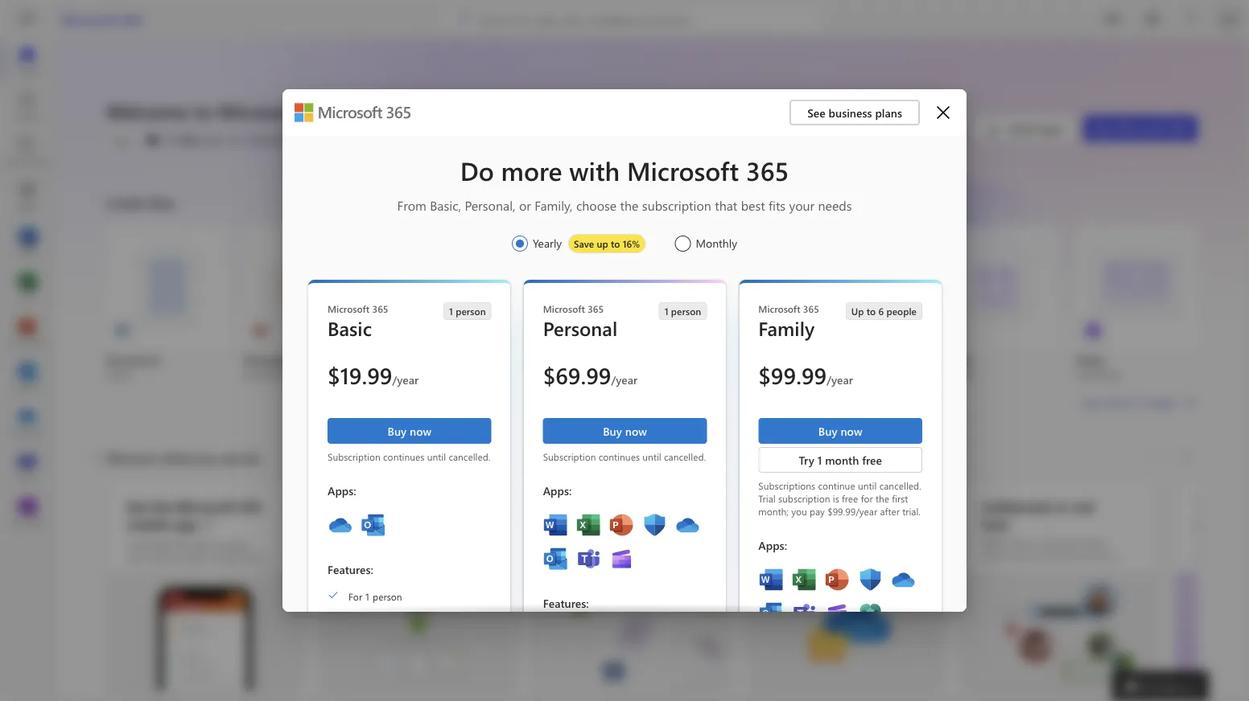 Task type: locate. For each thing, give the bounding box(es) containing it.
1 horizontal spatial /year
[[611, 372, 638, 387]]

can
[[220, 449, 240, 467]]

1 horizontal spatial free
[[862, 453, 882, 468]]

powerpoint image down files.
[[824, 567, 850, 593]]

0 vertical spatial you
[[194, 449, 216, 467]]

your inside microsoft 365 subscription purchase journey element
[[789, 197, 815, 214]]

2 get from the left
[[768, 498, 789, 515]]

month
[[825, 453, 859, 468]]

3 buy now button from the left
[[758, 418, 922, 444]]

0 horizontal spatial on
[[169, 552, 181, 565]]

lists list image
[[808, 322, 824, 338]]

to right up
[[611, 237, 620, 250]]

0 horizontal spatial /year
[[392, 372, 419, 387]]

buy now for $69.99
[[603, 424, 647, 439]]

2 now from the left
[[625, 424, 647, 439]]

buy now button
[[328, 418, 491, 444], [543, 418, 707, 444], [758, 418, 922, 444]]

2 horizontal spatial apps:
[[758, 538, 787, 553]]

2 1 person from the left
[[665, 305, 701, 318]]

collaborate in real time image
[[962, 572, 1156, 691]]

see down clipchamp
[[1081, 396, 1099, 410]]

1 horizontal spatial subscription
[[778, 493, 830, 505]]

on
[[1007, 550, 1018, 563], [169, 552, 181, 565]]

word image
[[19, 233, 35, 249], [543, 513, 569, 538]]

/year down personal
[[611, 372, 638, 387]]

buy down excel
[[387, 424, 407, 439]]

0 horizontal spatial free
[[842, 493, 858, 505]]

and inside share a file watch how to share files and manage share settings.
[[663, 519, 679, 532]]

and right edit
[[1064, 537, 1080, 550]]

2 buy now button from the left
[[543, 418, 707, 444]]

to
[[194, 98, 212, 124], [611, 237, 620, 250], [867, 305, 876, 318], [402, 498, 415, 515], [392, 519, 401, 532], [605, 519, 614, 532], [819, 537, 828, 550], [1032, 537, 1041, 550], [210, 539, 219, 552], [1243, 539, 1249, 552]]

you
[[194, 449, 216, 467], [791, 505, 807, 518]]

cancelled.
[[449, 451, 490, 464], [664, 451, 706, 464], [879, 480, 921, 493]]

0 horizontal spatial subscription continues until cancelled.
[[328, 451, 490, 464]]

1 person for $19.99
[[449, 305, 486, 318]]

1 vertical spatial subscription
[[778, 493, 830, 505]]

3 /year from the left
[[827, 372, 853, 387]]

more down clipchamp
[[1102, 396, 1128, 410]]

access
[[222, 539, 250, 552]]

continues for $69.99
[[599, 451, 640, 464]]

0 horizontal spatial word image
[[19, 233, 35, 249]]

1 continues from the left
[[383, 451, 424, 464]]

how up same
[[1011, 537, 1030, 550]]

1 horizontal spatial buy now
[[603, 424, 647, 439]]

up to 6 people
[[851, 305, 917, 318]]

get the microsoft 365 mobile app image
[[108, 572, 302, 691]]

trial
[[758, 493, 776, 505]]

form forms
[[521, 353, 548, 381]]

2 buy now from the left
[[603, 424, 647, 439]]

and
[[663, 519, 679, 532], [881, 537, 898, 550], [1064, 537, 1080, 550]]

0 horizontal spatial see
[[807, 105, 825, 120]]

watch down onedrive
[[768, 537, 795, 550]]

0 horizontal spatial you
[[194, 449, 216, 467]]

presentation
[[245, 353, 310, 368]]

more inside create new element
[[1102, 396, 1128, 410]]

$69.99
[[543, 360, 611, 390]]

subscription continues until cancelled.
[[328, 451, 490, 464], [543, 451, 706, 464]]

0 vertical spatial powerpoint image
[[609, 513, 635, 538]]

app inside download the app to access your files on your mobile device.
[[191, 539, 207, 552]]


[[937, 106, 950, 119]]

2 horizontal spatial person
[[671, 305, 701, 318]]

app up download the app to access your files on your mobile device.
[[173, 516, 197, 533]]

the right at on the right
[[992, 563, 1007, 575]]

subscription continues until cancelled. for $19.99
[[328, 451, 490, 464]]

files inside share a file watch how to share files and manage share settings.
[[643, 519, 660, 532]]

1 vertical spatial create
[[1143, 396, 1175, 410]]

to left access
[[210, 539, 219, 552]]

now
[[410, 424, 432, 439], [625, 424, 647, 439], [841, 424, 862, 439]]

what
[[161, 449, 190, 467]]

0 vertical spatial subscription
[[642, 197, 711, 214]]

0 horizontal spatial person
[[373, 590, 402, 603]]

1 horizontal spatial mobile
[[206, 552, 236, 565]]

1 horizontal spatial more
[[1102, 396, 1128, 410]]

cancelled. for $99.99
[[879, 480, 921, 493]]

365 inside microsoft 365 personal
[[588, 303, 604, 315]]

features: up for
[[328, 562, 373, 577]]

save for up
[[574, 237, 594, 250]]

collaborate in real time watch how to edit and share ideas on documents with others at the same time.
[[981, 498, 1121, 575]]

a
[[592, 498, 599, 515]]

0 horizontal spatial excel image
[[19, 278, 35, 295]]

to inside collaborate in real time watch how to edit and share ideas on documents with others at the same time.
[[1032, 537, 1041, 550]]

1 horizontal spatial microsoft teams image
[[791, 601, 817, 627]]

1 horizontal spatial person
[[456, 305, 486, 318]]

microsoft
[[61, 10, 117, 28], [218, 98, 303, 124], [1116, 121, 1165, 136], [627, 153, 739, 187], [328, 303, 370, 315], [543, 303, 585, 315], [758, 303, 800, 315], [176, 498, 235, 515]]

welcome to microsoft 365
[[106, 98, 341, 124]]

buy now button down excel
[[328, 418, 491, 444]]

subscription continues until cancelled. for $69.99
[[543, 451, 706, 464]]

with left others
[[1072, 550, 1090, 563]]

watch inside collaborate in real time watch how to edit and share ideas on documents with others at the same time.
[[981, 537, 1008, 550]]

0 vertical spatial more
[[501, 153, 562, 187]]

on inside download the app to access your files on your mobile device.
[[169, 552, 181, 565]]

onedrive image
[[19, 414, 35, 430]]

how down onedrive
[[798, 537, 816, 550]]

the right for
[[876, 493, 889, 505]]

None search field
[[444, 6, 821, 32]]

2 horizontal spatial /year
[[827, 372, 853, 387]]

you inside dropdown button
[[194, 449, 216, 467]]

onedrive image for clipchamp image
[[890, 567, 916, 593]]

files inside save files to the cloud watch how to securely store your documents.
[[373, 498, 398, 515]]

feedback
[[1141, 678, 1196, 695]]

you left can
[[194, 449, 216, 467]]

same
[[1009, 563, 1032, 575]]

1 get from the left
[[127, 498, 149, 515]]

1 horizontal spatial files
[[373, 498, 398, 515]]

none search field inside microsoft 365 banner
[[444, 6, 821, 32]]

mobile left 'device.' on the left bottom
[[206, 552, 236, 565]]

features: down manage
[[543, 596, 589, 611]]

how right learn
[[1221, 539, 1240, 552]]

microsoft inside button
[[1116, 121, 1165, 136]]

with inside microsoft 365 subscription purchase journey element
[[569, 153, 620, 187]]

cancelled. inside subscriptions continue until cancelled. trial subscription is free for the first month; you pay $99.99/year after trial.
[[879, 480, 921, 493]]

design designer
[[937, 353, 975, 381]]

that
[[715, 197, 737, 214]]

subscription left that on the top right of page
[[642, 197, 711, 214]]

/year inside $99.99 /year
[[827, 372, 853, 387]]

1 /year from the left
[[392, 372, 419, 387]]

free right the month
[[862, 453, 882, 468]]

app inside get the microsoft 365 mobile app
[[173, 516, 197, 533]]

excel image
[[576, 513, 602, 538]]

how inside save files to the cloud watch how to securely store your documents.
[[371, 519, 389, 532]]

buy for $19.99
[[387, 424, 407, 439]]

0 vertical spatial in
[[1131, 396, 1140, 410]]

how inside share a file watch how to share files and manage share settings.
[[584, 519, 603, 532]]

0 horizontal spatial until
[[427, 451, 446, 464]]

subscription continues until cancelled. up file
[[543, 451, 706, 464]]

discover what you can do button
[[85, 445, 263, 471]]

1 horizontal spatial continues
[[599, 451, 640, 464]]

1 vertical spatial microsoft teams image
[[791, 601, 817, 627]]

0 vertical spatial see
[[807, 105, 825, 120]]

watch
[[341, 519, 368, 532], [554, 519, 581, 532], [768, 537, 795, 550], [981, 537, 1008, 550]]

1 vertical spatial app
[[191, 539, 207, 552]]

microsoft inside get the microsoft 365 mobile app
[[176, 498, 235, 515]]

free right is
[[842, 493, 858, 505]]

0 horizontal spatial apps:
[[328, 483, 356, 498]]

1 horizontal spatial onedrive image
[[675, 513, 701, 538]]

subscription inside subscriptions continue until cancelled. trial subscription is free for the first month; you pay $99.99/year after trial.
[[778, 493, 830, 505]]

buy now up try 1 month free
[[818, 424, 862, 439]]

outlook image down manage
[[543, 546, 569, 572]]

1 subscription from the left
[[328, 451, 380, 464]]

0 vertical spatial mobile
[[127, 516, 170, 533]]

1 vertical spatial save
[[341, 498, 369, 515]]

0 horizontal spatial with
[[569, 153, 620, 187]]

and inside collaborate in real time watch how to edit and share ideas on documents with others at the same time.
[[1064, 537, 1080, 550]]

1 horizontal spatial buy now button
[[543, 418, 707, 444]]

onedrive
[[768, 516, 825, 533]]

outlook image down word icon
[[758, 601, 784, 627]]

see more in create link
[[1079, 394, 1198, 413]]

next image
[[1177, 445, 1193, 471]]

save left up
[[574, 237, 594, 250]]

how inside your all-i learn how to
[[1221, 539, 1240, 552]]

and for collaborate in real time
[[1064, 537, 1080, 550]]

until up cloud
[[427, 451, 446, 464]]

2 horizontal spatial until
[[858, 480, 877, 493]]

person for $69.99
[[671, 305, 701, 318]]

continues up file
[[599, 451, 640, 464]]

0 vertical spatial outlook image
[[361, 513, 386, 538]]

0 horizontal spatial 1 person
[[449, 305, 486, 318]]

get started with onedrive image
[[748, 572, 943, 691]]

2 subscription continues until cancelled. from the left
[[543, 451, 706, 464]]

0 horizontal spatial continues
[[383, 451, 424, 464]]

2 horizontal spatial files
[[643, 519, 660, 532]]

workbook excel
[[383, 353, 437, 381]]

0 horizontal spatial files
[[149, 552, 167, 565]]

with inside get started with onedrive watch how to store, sync, and share your files.
[[840, 498, 867, 515]]

0 horizontal spatial microsoft teams image
[[576, 546, 602, 572]]

/year down workbook
[[392, 372, 419, 387]]

0 vertical spatial app
[[173, 516, 197, 533]]

1 buy now button from the left
[[328, 418, 491, 444]]

0 vertical spatial microsoft teams image
[[576, 546, 602, 572]]

cancelled. up microsoft defender image
[[664, 451, 706, 464]]

app
[[173, 516, 197, 533], [191, 539, 207, 552]]

learn
[[1195, 539, 1219, 552]]

mobile
[[127, 516, 170, 533], [206, 552, 236, 565]]

share inside collaborate in real time watch how to edit and share ideas on documents with others at the same time.
[[1083, 537, 1106, 550]]

the right choose
[[620, 197, 639, 214]]

outlook image left securely
[[361, 513, 386, 538]]

get for get the microsoft 365 mobile app
[[127, 498, 149, 515]]

how down a
[[584, 519, 603, 532]]

now down $69.99 /year
[[625, 424, 647, 439]]

microsoft teams image left clipchamp image
[[791, 601, 817, 627]]

$19.99 /year
[[328, 360, 419, 390]]

2 horizontal spatial and
[[1064, 537, 1080, 550]]

and right sync,
[[881, 537, 898, 550]]

0 horizontal spatial more
[[501, 153, 562, 187]]

more for do
[[501, 153, 562, 187]]

share up word icon
[[768, 550, 791, 563]]

your all-i learn how to
[[1195, 498, 1249, 565]]

/year inside $19.99 /year
[[392, 372, 419, 387]]

0 vertical spatial features:
[[328, 562, 373, 577]]

microsoft inside microsoft 365 family
[[758, 303, 800, 315]]

your all-in-one video studio image
[[1176, 572, 1249, 691]]

the inside save files to the cloud watch how to securely store your documents.
[[418, 498, 438, 515]]

now for $19.99
[[410, 424, 432, 439]]

1 now from the left
[[410, 424, 432, 439]]

0 horizontal spatial powerpoint image
[[609, 513, 635, 538]]

trial.
[[902, 505, 921, 518]]

1 horizontal spatial word image
[[543, 513, 569, 538]]

see business plans button
[[790, 100, 920, 126]]

features:
[[328, 562, 373, 577], [543, 596, 589, 611]]

powerpoint image for microsoft defender icon
[[824, 567, 850, 593]]

now down workbook excel
[[410, 424, 432, 439]]

buy
[[1094, 121, 1113, 136], [387, 424, 407, 439], [603, 424, 622, 439], [818, 424, 837, 439]]

see left business at the right
[[807, 105, 825, 120]]

buy for $69.99
[[603, 424, 622, 439]]

365 inside microsoft 365 basic
[[372, 303, 388, 315]]

1 horizontal spatial 1 person
[[665, 305, 701, 318]]

0 vertical spatial with
[[569, 153, 620, 187]]

microsoft defender image
[[642, 513, 668, 538]]

cancelled. for $69.99
[[664, 451, 706, 464]]

to inside get started with onedrive watch how to store, sync, and share your files.
[[819, 537, 828, 550]]

0 horizontal spatial save
[[341, 498, 369, 515]]

save
[[574, 237, 594, 250], [341, 498, 369, 515]]

0 horizontal spatial get
[[127, 498, 149, 515]]

buy down $69.99 /year
[[603, 424, 622, 439]]

the right download
[[174, 539, 188, 552]]

onedrive image
[[328, 513, 353, 538], [675, 513, 701, 538], [890, 567, 916, 593]]

save inside save files to the cloud watch how to securely store your documents.
[[341, 498, 369, 515]]

to up securely
[[402, 498, 415, 515]]

buy now button down $69.99 /year
[[543, 418, 707, 444]]

1
[[449, 305, 453, 318], [665, 305, 668, 318], [817, 453, 822, 468], [365, 590, 370, 603]]

1 horizontal spatial you
[[791, 505, 807, 518]]

of
[[227, 132, 237, 147]]

2 vertical spatial files
[[149, 552, 167, 565]]

1 vertical spatial features:
[[543, 596, 589, 611]]

2 /year from the left
[[611, 372, 638, 387]]

see
[[807, 105, 825, 120], [1081, 396, 1099, 410]]

the up securely
[[418, 498, 438, 515]]

watch inside save files to the cloud watch how to securely store your documents.
[[341, 519, 368, 532]]

choose
[[576, 197, 617, 214]]

get inside get the microsoft 365 mobile app
[[127, 498, 149, 515]]

on down get the microsoft 365 mobile app
[[169, 552, 181, 565]]

until inside subscriptions continue until cancelled. trial subscription is free for the first month; you pay $99.99/year after trial.
[[858, 480, 877, 493]]

microsoft 365 subscription purchase journey element
[[282, 89, 967, 702]]

until
[[427, 451, 446, 464], [642, 451, 661, 464], [858, 480, 877, 493]]

subscription up onedrive
[[778, 493, 830, 505]]

microsoft teams image
[[576, 546, 602, 572], [791, 601, 817, 627]]

1 1 person from the left
[[449, 305, 486, 318]]

to left store,
[[819, 537, 828, 550]]

buy for $99.99
[[818, 424, 837, 439]]

to down i
[[1243, 539, 1249, 552]]

1 vertical spatial files
[[643, 519, 660, 532]]

home image
[[19, 53, 35, 69]]

buy now button for $99.99
[[758, 418, 922, 444]]

3 buy now from the left
[[818, 424, 862, 439]]

cancelled. up cloud
[[449, 451, 490, 464]]

install apps button
[[974, 116, 1074, 142]]

1 vertical spatial outlook image
[[758, 601, 784, 627]]

apps:
[[328, 483, 356, 498], [543, 483, 572, 498], [758, 538, 787, 553]]

1 horizontal spatial subscription
[[543, 451, 596, 464]]

continues up save files to the cloud watch how to securely store your documents.
[[383, 451, 424, 464]]

store,
[[831, 537, 854, 550]]

share down real
[[1083, 537, 1106, 550]]

0 vertical spatial outlook image
[[19, 369, 35, 385]]

16%
[[623, 237, 640, 250]]

1 horizontal spatial cancelled.
[[664, 451, 706, 464]]

2 continues from the left
[[599, 451, 640, 464]]

create new element
[[106, 190, 1198, 445]]

app down get the microsoft 365 mobile app
[[191, 539, 207, 552]]

save up documents.
[[341, 498, 369, 515]]

1 horizontal spatial save
[[574, 237, 594, 250]]

more up 'or'
[[501, 153, 562, 187]]

how
[[371, 519, 389, 532], [584, 519, 603, 532], [798, 537, 816, 550], [1011, 537, 1030, 550], [1221, 539, 1240, 552]]

0 horizontal spatial subscription
[[642, 197, 711, 214]]

0 vertical spatial create
[[106, 194, 144, 211]]

excel image down files.
[[791, 567, 817, 593]]

1 vertical spatial you
[[791, 505, 807, 518]]

this account doesn't have a microsoft 365 subscription. click to view your benefits. tooltip
[[106, 132, 138, 148]]

powerpoint image
[[609, 513, 635, 538], [824, 567, 850, 593]]

onedrive image right microsoft defender image
[[675, 513, 701, 538]]

save files to the cloud image
[[321, 572, 516, 691]]

microsoft 365 family
[[758, 303, 819, 341]]

list
[[106, 225, 1198, 381]]

until for $19.99
[[427, 451, 446, 464]]

how left securely
[[371, 519, 389, 532]]

1 vertical spatial more
[[1102, 396, 1128, 410]]

started
[[793, 498, 837, 515]]

workbook
[[383, 353, 437, 368]]

get down subscriptions
[[768, 498, 789, 515]]

more for see
[[1102, 396, 1128, 410]]

/year right "lists"
[[827, 372, 853, 387]]

1 horizontal spatial features:
[[543, 596, 589, 611]]

more
[[501, 153, 562, 187], [1102, 396, 1128, 410]]

buy right apps
[[1094, 121, 1113, 136]]

1 horizontal spatial now
[[625, 424, 647, 439]]

3 now from the left
[[841, 424, 862, 439]]

1 vertical spatial see
[[1081, 396, 1099, 410]]

to inside share a file watch how to share files and manage share settings.
[[605, 519, 614, 532]]

1 buy now from the left
[[387, 424, 432, 439]]

get up download
[[127, 498, 149, 515]]

after
[[880, 505, 900, 518]]

with for started
[[840, 498, 867, 515]]

until up microsoft defender image
[[642, 451, 661, 464]]

microsoft teams image down manage
[[576, 546, 602, 572]]

0 horizontal spatial buy now
[[387, 424, 432, 439]]

1 vertical spatial excel image
[[791, 567, 817, 593]]

2 horizontal spatial now
[[841, 424, 862, 439]]

microsoft 365 basic
[[328, 303, 388, 341]]

buy now down excel
[[387, 424, 432, 439]]

2 horizontal spatial onedrive image
[[890, 567, 916, 593]]

and right 'settings.'
[[663, 519, 679, 532]]

1 vertical spatial outlook image
[[543, 546, 569, 572]]

with
[[569, 153, 620, 187], [840, 498, 867, 515], [1072, 550, 1090, 563]]

outlook image
[[19, 369, 35, 385], [543, 546, 569, 572]]

subscription continues until cancelled. up save files to the cloud watch how to securely store your documents.
[[328, 451, 490, 464]]

now up the month
[[841, 424, 862, 439]]

buy now button for $19.99
[[328, 418, 491, 444]]

0 horizontal spatial mobile
[[127, 516, 170, 533]]

powerpoint image
[[19, 324, 35, 340]]

word image down apps 'icon'
[[19, 233, 35, 249]]

0 horizontal spatial subscription
[[328, 451, 380, 464]]

1 vertical spatial mobile
[[206, 552, 236, 565]]

files.
[[816, 550, 836, 563]]

create
[[106, 194, 144, 211], [1143, 396, 1175, 410]]

share
[[554, 498, 589, 515]]

1 vertical spatial powerpoint image
[[824, 567, 850, 593]]

1 vertical spatial in
[[1056, 498, 1068, 515]]

1 horizontal spatial create
[[1143, 396, 1175, 410]]

1 person for $69.99
[[665, 305, 701, 318]]

excel image
[[19, 278, 35, 295], [791, 567, 817, 593]]

lists
[[798, 369, 817, 381]]

outlook image
[[361, 513, 386, 538], [758, 601, 784, 627]]

see inside the see more in create link
[[1081, 396, 1099, 410]]

navigation
[[0, 39, 55, 534]]

microsoft family safety image
[[857, 601, 883, 627]]

excel image up powerpoint image
[[19, 278, 35, 295]]

outlook image down powerpoint image
[[19, 369, 35, 385]]

save inside microsoft 365 subscription purchase journey element
[[574, 237, 594, 250]]

share inside get started with onedrive watch how to store, sync, and share your files.
[[768, 550, 791, 563]]

video clipchamp
[[1075, 353, 1121, 381]]

see inside see business plans button
[[807, 105, 825, 120]]

real
[[1071, 498, 1094, 515]]

2 subscription from the left
[[543, 451, 596, 464]]

with right is
[[840, 498, 867, 515]]

get inside get started with onedrive watch how to store, sync, and share your files.
[[768, 498, 789, 515]]

2 horizontal spatial with
[[1072, 550, 1090, 563]]

gb
[[250, 132, 264, 147]]

buy up try 1 month free
[[818, 424, 837, 439]]

buy now button up try 1 month free
[[758, 418, 922, 444]]

get started with onedrive watch how to store, sync, and share your files.
[[768, 498, 898, 563]]

watch down time
[[981, 537, 1008, 550]]

document
[[106, 353, 160, 368]]

0 horizontal spatial now
[[410, 424, 432, 439]]

1 horizontal spatial get
[[768, 498, 789, 515]]

cancelled. up 'after' at the right of the page
[[879, 480, 921, 493]]

watch inside get started with onedrive watch how to store, sync, and share your files.
[[768, 537, 795, 550]]

1 subscription continues until cancelled. from the left
[[328, 451, 490, 464]]

until up $99.99/year
[[858, 480, 877, 493]]

to left edit
[[1032, 537, 1041, 550]]

word image left excel icon
[[543, 513, 569, 538]]

to down file
[[605, 519, 614, 532]]

to left 6
[[867, 305, 876, 318]]

onedrive image left documents.
[[328, 513, 353, 538]]

0 vertical spatial files
[[373, 498, 398, 515]]

the up download
[[152, 498, 172, 515]]

subscription for $19.99
[[328, 451, 380, 464]]

powerpoint image right a
[[609, 513, 635, 538]]

watch down share
[[554, 519, 581, 532]]

to left securely
[[392, 519, 401, 532]]

/year inside $69.99 /year
[[611, 372, 638, 387]]

1 horizontal spatial until
[[642, 451, 661, 464]]

with up choose
[[569, 153, 620, 187]]

more inside microsoft 365 subscription purchase journey element
[[501, 153, 562, 187]]

features: for $69.99
[[543, 596, 589, 611]]

onedrive image right microsoft defender icon
[[890, 567, 916, 593]]

1 horizontal spatial powerpoint image
[[824, 567, 850, 593]]

personal
[[543, 315, 617, 341]]

manage
[[554, 532, 589, 545]]

get
[[127, 498, 149, 515], [768, 498, 789, 515]]

0 vertical spatial save
[[574, 237, 594, 250]]

file
[[603, 498, 623, 515]]

mobile inside download the app to access your files on your mobile device.
[[206, 552, 236, 565]]

onedrive image for clipchamp icon
[[675, 513, 701, 538]]

on right ideas
[[1007, 550, 1018, 563]]

watch left securely
[[341, 519, 368, 532]]

0 horizontal spatial outlook image
[[361, 513, 386, 538]]

do more with microsoft 365 dialog
[[0, 0, 1249, 702]]

mobile up download
[[127, 516, 170, 533]]

clipchamp image
[[824, 601, 850, 627]]

you left pay
[[791, 505, 807, 518]]

buy now down $69.99 /year
[[603, 424, 647, 439]]

family
[[758, 315, 815, 341]]



Task type: vqa. For each thing, say whether or not it's contained in the screenshot.
365
yes



Task type: describe. For each thing, give the bounding box(es) containing it.
ideas
[[981, 550, 1004, 563]]

apps: for $19.99
[[328, 483, 356, 498]]

share a file image
[[535, 572, 729, 691]]

save for files
[[341, 498, 369, 515]]

in inside create new element
[[1131, 396, 1140, 410]]

presentation powerpoint
[[245, 353, 310, 381]]

/year for $99.99
[[827, 372, 853, 387]]

$99.99/year
[[827, 505, 877, 518]]

edit
[[1044, 537, 1061, 550]]

clipchamp image
[[609, 546, 635, 572]]

1 horizontal spatial outlook image
[[543, 546, 569, 572]]

files inside download the app to access your files on your mobile device.
[[149, 552, 167, 565]]

all-
[[1226, 498, 1246, 515]]

buy inside button
[[1094, 121, 1113, 136]]

1 horizontal spatial excel image
[[791, 567, 817, 593]]

try 1 month free
[[799, 453, 882, 468]]

now for $99.99
[[841, 424, 862, 439]]

see for see more in create
[[1081, 396, 1099, 410]]

the inside subscriptions continue until cancelled. trial subscription is free for the first month; you pay $99.99/year after trial.
[[876, 493, 889, 505]]

continue
[[818, 480, 855, 493]]

0 horizontal spatial outlook image
[[19, 369, 35, 385]]

see business plans
[[807, 105, 902, 120]]

microsoft inside banner
[[61, 10, 117, 28]]

forms
[[521, 369, 548, 381]]

with inside collaborate in real time watch how to edit and share ideas on documents with others at the same time.
[[1072, 550, 1090, 563]]

from
[[397, 197, 426, 214]]

until for $69.99
[[642, 451, 661, 464]]

sync,
[[857, 537, 879, 550]]

/year for $19.99
[[392, 372, 419, 387]]

collaborate
[[981, 498, 1052, 515]]

powerpoint presentation image
[[254, 322, 270, 338]]

the inside get the microsoft 365 mobile app
[[152, 498, 172, 515]]

form
[[521, 353, 548, 368]]

family,
[[535, 197, 573, 214]]

buy now for $19.99
[[387, 424, 432, 439]]

get the microsoft 365 mobile app
[[127, 498, 262, 533]]

used
[[200, 132, 224, 147]]

create new
[[106, 194, 175, 211]]

time
[[981, 516, 1009, 533]]

try
[[799, 453, 814, 468]]

apps image
[[19, 188, 35, 204]]

do more with microsoft 365
[[460, 153, 789, 187]]

1 horizontal spatial outlook image
[[758, 601, 784, 627]]

list lists
[[798, 353, 817, 381]]

list containing document
[[106, 225, 1198, 381]]

download
[[127, 539, 171, 552]]

basic
[[328, 315, 372, 341]]

free
[[113, 134, 132, 146]]

see more in create
[[1081, 396, 1175, 410]]

in inside collaborate in real time watch how to edit and share ideas on documents with others at the same time.
[[1056, 498, 1068, 515]]

the inside collaborate in real time watch how to edit and share ideas on documents with others at the same time.
[[992, 563, 1007, 575]]

first
[[892, 493, 908, 505]]

get for get started with onedrive watch how to store, sync, and share your files.
[[768, 498, 789, 515]]

on inside collaborate in real time watch how to edit and share ideas on documents with others at the same time.
[[1007, 550, 1018, 563]]

mb
[[179, 132, 197, 147]]

$99.99
[[758, 360, 827, 390]]

create image
[[19, 98, 35, 114]]

buy now button for $69.99
[[543, 418, 707, 444]]

buy microsoft 365 button
[[1083, 116, 1198, 142]]

clipchamp
[[1075, 369, 1121, 381]]

365 inside button
[[1168, 121, 1187, 136]]

share down file
[[617, 519, 640, 532]]

1 vertical spatial word image
[[543, 513, 569, 538]]

welcome
[[106, 98, 188, 124]]

free inside button
[[862, 453, 882, 468]]

discover what you can do
[[107, 449, 259, 467]]

save files to the cloud watch how to securely store your documents.
[[341, 498, 476, 545]]

others
[[1093, 550, 1121, 563]]

microsoft 365 personal
[[543, 303, 617, 341]]

word image
[[758, 567, 784, 593]]

buy microsoft 365
[[1094, 121, 1187, 136]]

see for see business plans
[[807, 105, 825, 120]]

powerpoint image for microsoft defender image
[[609, 513, 635, 538]]

5
[[240, 132, 246, 147]]

design
[[937, 353, 973, 368]]

you inside subscriptions continue until cancelled. trial subscription is free for the first month; you pay $99.99/year after trial.
[[791, 505, 807, 518]]

documents
[[1021, 550, 1069, 563]]

now for $69.99
[[625, 424, 647, 439]]

6
[[878, 305, 884, 318]]

month;
[[758, 505, 789, 518]]

subscriptions continue until cancelled. trial subscription is free for the first month; you pay $99.99/year after trial.
[[758, 480, 924, 518]]

your inside get started with onedrive watch how to store, sync, and share your files.
[[794, 550, 813, 563]]

subscription for $69.99
[[543, 451, 596, 464]]

/year for $69.99
[[611, 372, 638, 387]]

install
[[1005, 121, 1036, 136]]

to inside your all-i learn how to
[[1243, 539, 1249, 552]]

download the app to access your files on your mobile device.
[[127, 539, 268, 565]]

microsoft teams image for clipchamp icon
[[576, 546, 602, 572]]

cloud
[[442, 498, 476, 515]]

share a file watch how to share files and manage share settings.
[[554, 498, 679, 545]]

to inside download the app to access your files on your mobile device.
[[210, 539, 219, 552]]

word document image
[[116, 322, 132, 338]]

yearly
[[533, 236, 562, 251]]

word
[[106, 369, 130, 381]]

teams image
[[19, 459, 35, 475]]

plans
[[875, 105, 902, 120]]

0 horizontal spatial onedrive image
[[328, 513, 353, 538]]

to up used
[[194, 98, 212, 124]]

securely
[[403, 519, 439, 532]]

or
[[519, 197, 531, 214]]

onenote image
[[19, 504, 35, 520]]

continues for $19.99
[[383, 451, 424, 464]]

microsoft defender image
[[857, 567, 883, 593]]

list
[[798, 353, 816, 368]]

store
[[441, 519, 463, 532]]

at
[[981, 563, 990, 575]]

feedback button
[[1112, 671, 1209, 702]]

subscriptions
[[758, 480, 815, 493]]

microsoft inside microsoft 365 personal
[[543, 303, 585, 315]]

for
[[348, 590, 362, 603]]

microsoft 365 banner
[[0, 0, 1249, 39]]

mobile inside get the microsoft 365 mobile app
[[127, 516, 170, 533]]

i
[[1246, 498, 1249, 515]]

how inside collaborate in real time watch how to edit and share ideas on documents with others at the same time.
[[1011, 537, 1030, 550]]

and for share a file
[[663, 519, 679, 532]]

until for $99.99
[[858, 480, 877, 493]]

apps: for $69.99
[[543, 483, 572, 498]]

365 inside microsoft 365 family
[[803, 303, 819, 315]]

business
[[829, 105, 872, 120]]

new
[[148, 194, 175, 211]]

personal,
[[465, 197, 515, 214]]

your inside save files to the cloud watch how to securely store your documents.
[[341, 532, 360, 545]]

0 vertical spatial excel image
[[19, 278, 35, 295]]

365 inside banner
[[121, 10, 142, 28]]

1.1
[[164, 132, 176, 147]]

person for $19.99
[[456, 305, 486, 318]]

buy now for $99.99
[[818, 424, 862, 439]]

with for more
[[569, 153, 620, 187]]

features: for $19.99
[[328, 562, 373, 577]]

video
[[1075, 353, 1105, 368]]

install apps
[[1005, 121, 1063, 136]]

$19.99
[[328, 360, 392, 390]]

 button
[[937, 106, 950, 119]]

people
[[886, 305, 917, 318]]

the inside download the app to access your files on your mobile device.
[[174, 539, 188, 552]]

and inside get started with onedrive watch how to store, sync, and share your files.
[[881, 537, 898, 550]]

fits
[[769, 197, 786, 214]]

$69.99 /year
[[543, 360, 638, 390]]

forms survey image
[[531, 322, 547, 338]]

(0%)
[[267, 132, 290, 147]]

monthly
[[696, 236, 737, 251]]

free inside subscriptions continue until cancelled. trial subscription is free for the first month; you pay $99.99/year after trial.
[[842, 493, 858, 505]]

0 horizontal spatial create
[[106, 194, 144, 211]]

excel
[[383, 369, 405, 381]]

how inside get started with onedrive watch how to store, sync, and share your files.
[[798, 537, 816, 550]]

for 1 person
[[348, 590, 402, 603]]

device.
[[238, 552, 268, 565]]

do
[[244, 449, 259, 467]]

is
[[833, 493, 839, 505]]

my content image
[[19, 143, 35, 159]]

clipchamp video image
[[1085, 322, 1101, 338]]

share up clipchamp icon
[[592, 532, 615, 545]]

microsoft inside microsoft 365 basic
[[328, 303, 370, 315]]

try 1 month free button
[[758, 447, 922, 473]]

0 vertical spatial word image
[[19, 233, 35, 249]]

cancelled. for $19.99
[[449, 451, 490, 464]]

time.
[[1035, 563, 1056, 575]]

settings.
[[618, 532, 654, 545]]

365 inside get the microsoft 365 mobile app
[[239, 498, 262, 515]]

watch inside share a file watch how to share files and manage share settings.
[[554, 519, 581, 532]]

1 inside button
[[817, 453, 822, 468]]

microsoft teams image for clipchamp image
[[791, 601, 817, 627]]



